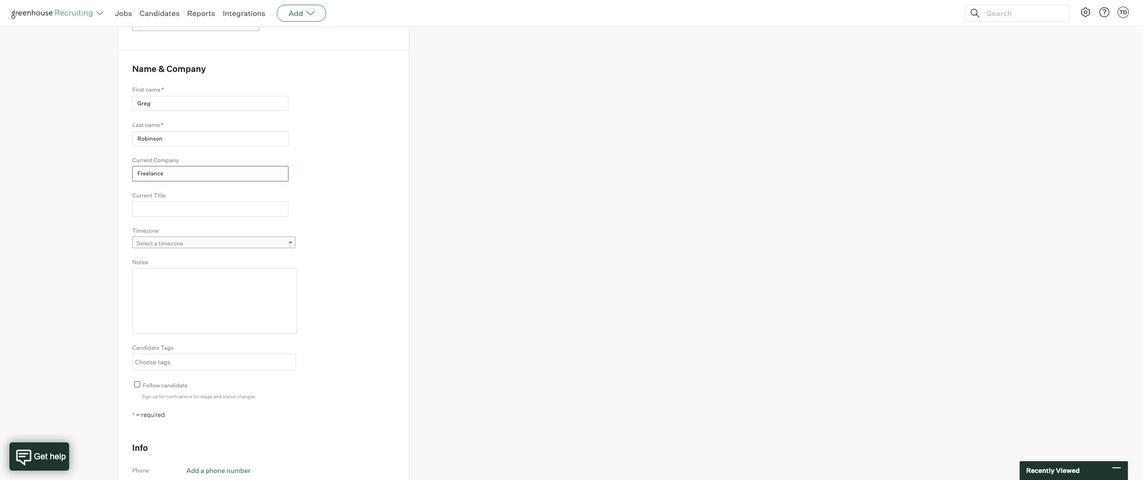 Task type: vqa. For each thing, say whether or not it's contained in the screenshot.
number
yes



Task type: locate. For each thing, give the bounding box(es) containing it.
name for last
[[145, 121, 160, 129]]

for right up
[[159, 394, 165, 400]]

None text field
[[132, 96, 289, 111], [132, 131, 289, 146], [132, 166, 289, 182], [133, 355, 293, 370], [132, 96, 289, 111], [132, 131, 289, 146], [132, 166, 289, 182], [133, 355, 293, 370]]

1 horizontal spatial a
[[201, 467, 204, 475]]

-
[[136, 22, 139, 30], [139, 22, 142, 30]]

stage
[[148, 10, 164, 17]]

0 horizontal spatial add
[[186, 467, 199, 475]]

changes
[[237, 394, 255, 400]]

1 vertical spatial add
[[186, 467, 199, 475]]

sign
[[142, 394, 151, 400]]

Search text field
[[985, 6, 1061, 20]]

sign up for notifications for stage and status changes
[[142, 394, 255, 400]]

&
[[158, 63, 165, 74]]

* left =
[[132, 412, 135, 419]]

* right last
[[161, 121, 163, 129]]

* inside "* = required"
[[132, 412, 135, 419]]

0 vertical spatial name
[[146, 86, 160, 93]]

candidate
[[132, 344, 159, 351]]

integrations link
[[223, 8, 266, 18]]

greenhouse recruiting image
[[11, 8, 96, 19]]

current down last
[[132, 157, 152, 164]]

0 horizontal spatial for
[[159, 394, 165, 400]]

td button
[[1118, 7, 1129, 18]]

1 vertical spatial name
[[145, 121, 160, 129]]

None text field
[[132, 202, 289, 217]]

0 horizontal spatial a
[[154, 240, 157, 247]]

0 vertical spatial a
[[154, 240, 157, 247]]

*
[[162, 86, 164, 93], [161, 121, 163, 129], [132, 412, 135, 419]]

phone
[[206, 467, 225, 475]]

a
[[154, 240, 157, 247], [201, 467, 204, 475]]

candidates link
[[140, 8, 180, 18]]

for
[[159, 394, 165, 400], [194, 394, 199, 400]]

1 horizontal spatial add
[[289, 8, 303, 18]]

title
[[154, 192, 166, 199]]

recently viewed
[[1027, 467, 1080, 475]]

a right the select
[[154, 240, 157, 247]]

current
[[132, 157, 152, 164], [132, 192, 152, 199]]

for left stage
[[194, 394, 199, 400]]

and
[[213, 394, 222, 400]]

1 vertical spatial a
[[201, 467, 204, 475]]

add
[[289, 8, 303, 18], [186, 467, 199, 475]]

0 vertical spatial current
[[132, 157, 152, 164]]

company
[[167, 63, 206, 74], [154, 157, 179, 164]]

name right first
[[146, 86, 160, 93]]

name & company
[[132, 63, 206, 74]]

up
[[153, 394, 158, 400]]

a for add
[[201, 467, 204, 475]]

current for current company
[[132, 157, 152, 164]]

name for first
[[146, 86, 160, 93]]

current left title
[[132, 192, 152, 199]]

0 vertical spatial add
[[289, 8, 303, 18]]

name right last
[[145, 121, 160, 129]]

* for first name *
[[162, 86, 164, 93]]

stage
[[200, 394, 212, 400]]

2 - from the left
[[139, 22, 142, 30]]

company right &
[[167, 63, 206, 74]]

follow
[[143, 382, 160, 389]]

2 vertical spatial *
[[132, 412, 135, 419]]

1 vertical spatial company
[[154, 157, 179, 164]]

viewed
[[1056, 467, 1080, 475]]

current title
[[132, 192, 166, 199]]

1 current from the top
[[132, 157, 152, 164]]

add for add
[[289, 8, 303, 18]]

notes
[[132, 259, 148, 266]]

* down &
[[162, 86, 164, 93]]

add button
[[277, 5, 326, 22]]

info
[[132, 443, 148, 453]]

first
[[132, 86, 144, 93]]

Follow candidate checkbox
[[134, 382, 140, 388]]

2 current from the top
[[132, 192, 152, 199]]

name
[[146, 86, 160, 93], [145, 121, 160, 129]]

company up title
[[154, 157, 179, 164]]

initial
[[132, 10, 147, 17]]

1 for from the left
[[159, 394, 165, 400]]

td button
[[1116, 5, 1131, 20]]

1 horizontal spatial for
[[194, 394, 199, 400]]

number
[[227, 467, 251, 475]]

Notes text field
[[132, 269, 297, 334]]

add inside popup button
[[289, 8, 303, 18]]

0 vertical spatial *
[[162, 86, 164, 93]]

* for last name *
[[161, 121, 163, 129]]

a left phone
[[201, 467, 204, 475]]

1 vertical spatial *
[[161, 121, 163, 129]]

1 vertical spatial current
[[132, 192, 152, 199]]



Task type: describe. For each thing, give the bounding box(es) containing it.
current company
[[132, 157, 179, 164]]

add a phone number link
[[186, 467, 251, 475]]

select
[[136, 240, 153, 247]]

recently
[[1027, 467, 1055, 475]]

reports
[[187, 8, 215, 18]]

1 - from the left
[[136, 22, 139, 30]]

jobs link
[[115, 8, 132, 18]]

configure image
[[1080, 7, 1091, 18]]

last name *
[[132, 121, 163, 129]]

-- link
[[132, 19, 259, 33]]

notifications
[[166, 394, 192, 400]]

0 vertical spatial company
[[167, 63, 206, 74]]

candidate
[[161, 382, 188, 389]]

required
[[141, 412, 165, 419]]

2 for from the left
[[194, 394, 199, 400]]

td
[[1120, 9, 1127, 16]]

name
[[132, 63, 157, 74]]

jobs
[[115, 8, 132, 18]]

candidates
[[140, 8, 180, 18]]

follow candidate
[[143, 382, 188, 389]]

add a phone number
[[186, 467, 251, 475]]

integrations
[[223, 8, 266, 18]]

first name *
[[132, 86, 164, 93]]

select a timezone link
[[132, 237, 296, 251]]

status
[[223, 394, 236, 400]]

* = required
[[132, 412, 165, 419]]

initial stage
[[132, 10, 164, 17]]

current for current title
[[132, 192, 152, 199]]

--
[[136, 22, 142, 30]]

timezone
[[132, 227, 159, 234]]

last
[[132, 121, 144, 129]]

phone
[[132, 468, 149, 475]]

candidate tags
[[132, 344, 173, 351]]

timezone
[[159, 240, 183, 247]]

select a timezone
[[136, 240, 183, 247]]

tags
[[161, 344, 173, 351]]

add for add a phone number
[[186, 467, 199, 475]]

a for select
[[154, 240, 157, 247]]

=
[[136, 412, 140, 419]]

reports link
[[187, 8, 215, 18]]



